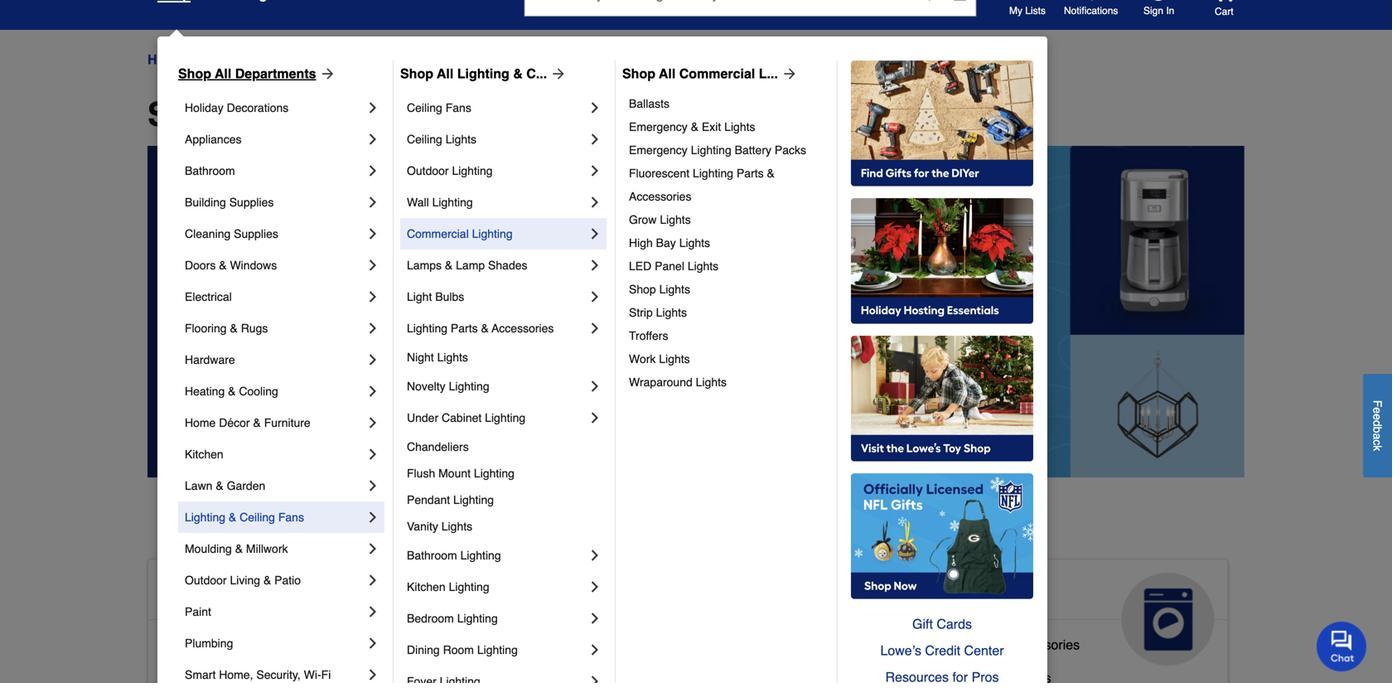 Task type: vqa. For each thing, say whether or not it's contained in the screenshot.
Smart Home, Security, Wi-Fi's chevron right icon
yes



Task type: describe. For each thing, give the bounding box(es) containing it.
novelty
[[407, 380, 446, 393]]

lights for shop lights
[[660, 283, 690, 296]]

supplies for cleaning supplies
[[234, 227, 278, 240]]

accessories inside fluorescent lighting parts & accessories
[[629, 190, 692, 203]]

heating & cooling
[[185, 385, 278, 398]]

sign in
[[1144, 5, 1175, 17]]

building
[[185, 196, 226, 209]]

& right décor
[[253, 416, 261, 429]]

cart
[[1215, 6, 1234, 17]]

chevron right image for lamps & lamp shades
[[587, 257, 603, 274]]

chevron right image for wall lighting
[[587, 194, 603, 211]]

vanity lights link
[[407, 513, 603, 540]]

chat invite button image
[[1317, 621, 1368, 672]]

lights for work lights
[[659, 352, 690, 366]]

plumbing
[[185, 637, 233, 650]]

emergency for emergency & exit lights
[[629, 120, 688, 133]]

shop for shop all lighting & c...
[[400, 66, 434, 81]]

arrow right image for shop all commercial l...
[[778, 65, 798, 82]]

mount
[[439, 467, 471, 480]]

chevron right image for light bulbs
[[587, 288, 603, 305]]

chevron right image for bathroom lighting
[[587, 547, 603, 564]]

high
[[629, 236, 653, 250]]

lighting down ceiling lights link
[[452, 164, 493, 177]]

home décor & furniture link
[[185, 407, 365, 439]]

ceiling fans
[[407, 101, 472, 114]]

arrow right image for shop all lighting & c...
[[547, 65, 567, 82]]

arrow right image
[[316, 65, 336, 82]]

lights for strip lights
[[656, 306, 687, 319]]

outdoor lighting
[[407, 164, 493, 177]]

lights down ballasts link
[[725, 120, 756, 133]]

chevron right image for moulding & millwork
[[365, 540, 381, 557]]

all for shop all departments
[[215, 66, 232, 81]]

wraparound
[[629, 376, 693, 389]]

outdoor for outdoor lighting
[[407, 164, 449, 177]]

lamps & lamp shades link
[[407, 250, 587, 281]]

ceiling for ceiling lights
[[407, 133, 443, 146]]

bathroom for bathroom
[[185, 164, 235, 177]]

shop for shop all commercial l...
[[623, 66, 656, 81]]

pendant
[[407, 493, 450, 507]]

shop all commercial l...
[[623, 66, 778, 81]]

kitchen for kitchen lighting
[[407, 580, 446, 594]]

hardware
[[185, 353, 235, 366]]

commercial lighting link
[[407, 218, 587, 250]]

appliances image
[[1122, 573, 1215, 666]]

k
[[1372, 445, 1385, 451]]

departments for shop
[[235, 66, 316, 81]]

emergency & exit lights
[[629, 120, 756, 133]]

wall lighting
[[407, 196, 473, 209]]

holiday hosting essentials. image
[[851, 198, 1034, 324]]

lighting up dining room lighting
[[457, 612, 498, 625]]

cleaning
[[185, 227, 231, 240]]

& inside animal & pet care
[[615, 579, 632, 606]]

chevron right image for electrical
[[365, 288, 381, 305]]

& right credit
[[997, 637, 1006, 652]]

accessible bathroom link
[[162, 633, 286, 666]]

led panel lights
[[629, 259, 719, 273]]

security,
[[256, 668, 301, 681]]

dining room lighting
[[407, 643, 518, 657]]

chevron right image for under cabinet lighting
[[587, 410, 603, 426]]

high bay lights
[[629, 236, 710, 250]]

novelty lighting link
[[407, 371, 587, 402]]

lights up shop lights link
[[688, 259, 719, 273]]

accessible for accessible bathroom
[[162, 637, 225, 652]]

outdoor living & patio
[[185, 574, 301, 587]]

chevron right image for appliances
[[365, 131, 381, 148]]

heating & cooling link
[[185, 376, 365, 407]]

accessible home image
[[383, 573, 476, 666]]

lights for wraparound lights
[[696, 376, 727, 389]]

bulbs
[[435, 290, 464, 303]]

chevron right image for heating & cooling
[[365, 383, 381, 400]]

paint
[[185, 605, 211, 618]]

fi
[[321, 668, 331, 681]]

departments up holiday decorations
[[199, 52, 275, 67]]

garden
[[227, 479, 266, 492]]

shop all departments
[[178, 66, 316, 81]]

strip lights link
[[629, 301, 826, 324]]

chevron right image for cleaning supplies
[[365, 225, 381, 242]]

accessible home
[[162, 579, 354, 606]]

departments for shop
[[290, 95, 493, 133]]

animal
[[531, 579, 608, 606]]

my lists
[[1010, 5, 1046, 17]]

lighting up moulding
[[185, 511, 226, 524]]

lights for ceiling lights
[[446, 133, 477, 146]]

a
[[1372, 433, 1385, 439]]

chevron right image for dining room lighting
[[587, 642, 603, 658]]

& right the "doors"
[[219, 259, 227, 272]]

shop all commercial l... link
[[623, 64, 798, 84]]

cleaning supplies link
[[185, 218, 365, 250]]

chevron right image for lighting parts & accessories
[[587, 320, 603, 337]]

living
[[230, 574, 260, 587]]

fluorescent lighting parts & accessories
[[629, 167, 778, 203]]

0 vertical spatial fans
[[446, 101, 472, 114]]

f e e d b a c k button
[[1364, 374, 1393, 477]]

high bay lights link
[[629, 231, 826, 254]]

outdoor lighting link
[[407, 155, 587, 187]]

gift cards link
[[851, 611, 1034, 637]]

grow lights
[[629, 213, 691, 226]]

appliance parts & accessories link
[[900, 633, 1080, 666]]

wi-
[[304, 668, 321, 681]]

led panel lights link
[[629, 254, 826, 278]]

shop for shop lights
[[629, 283, 656, 296]]

1 vertical spatial appliances
[[900, 579, 1024, 606]]

& left lamp
[[445, 259, 453, 272]]

under
[[407, 411, 439, 424]]

heating
[[185, 385, 225, 398]]

& right the lawn
[[216, 479, 224, 492]]

& left exit
[[691, 120, 699, 133]]

supplies for building supplies
[[229, 196, 274, 209]]

outdoor for outdoor living & patio
[[185, 574, 227, 587]]

animal & pet care
[[531, 579, 674, 632]]

wraparound lights
[[629, 376, 727, 389]]

kitchen for kitchen
[[185, 448, 224, 461]]

ballasts link
[[629, 92, 826, 115]]

doors
[[185, 259, 216, 272]]

appliance
[[900, 637, 959, 652]]

furniture
[[264, 416, 311, 429]]

hardware link
[[185, 344, 365, 376]]

lighting up under cabinet lighting
[[449, 380, 490, 393]]

novelty lighting
[[407, 380, 490, 393]]

ballasts
[[629, 97, 670, 110]]

strip lights
[[629, 306, 687, 319]]

bedroom lighting link
[[407, 603, 587, 634]]

lighting down the outdoor lighting
[[432, 196, 473, 209]]

lamps & lamp shades
[[407, 259, 528, 272]]

2 e from the top
[[1372, 414, 1385, 420]]

night lights link
[[407, 344, 603, 371]]

cart button
[[1192, 0, 1235, 18]]

chevron right image for bedroom lighting
[[587, 610, 603, 627]]

doors & windows link
[[185, 250, 365, 281]]

emergency & exit lights link
[[629, 115, 826, 138]]

lighting down bedroom lighting link
[[477, 643, 518, 657]]

rugs
[[241, 322, 268, 335]]

commercial inside 'link'
[[407, 227, 469, 240]]

& left patio
[[264, 574, 271, 587]]

chevron right image for kitchen
[[365, 446, 381, 463]]

f e e d b a c k
[[1372, 400, 1385, 451]]

& inside fluorescent lighting parts & accessories
[[767, 167, 775, 180]]

camera image
[[952, 0, 969, 2]]



Task type: locate. For each thing, give the bounding box(es) containing it.
0 horizontal spatial appliances
[[185, 133, 242, 146]]

0 vertical spatial ceiling
[[407, 101, 443, 114]]

1 vertical spatial emergency
[[629, 143, 688, 157]]

lighting up lamps & lamp shades link
[[472, 227, 513, 240]]

chevron right image
[[365, 99, 381, 116], [587, 99, 603, 116], [587, 131, 603, 148], [365, 162, 381, 179], [365, 194, 381, 211], [365, 257, 381, 274], [365, 320, 381, 337], [365, 383, 381, 400], [365, 477, 381, 494], [365, 509, 381, 526], [365, 540, 381, 557], [365, 603, 381, 620], [587, 610, 603, 627], [365, 635, 381, 652], [587, 642, 603, 658]]

dining
[[407, 643, 440, 657]]

kitchen inside kitchen "link"
[[185, 448, 224, 461]]

lighting up ceiling fans link
[[457, 66, 510, 81]]

departments
[[199, 52, 275, 67], [235, 66, 316, 81], [290, 95, 493, 133]]

chevron right image for hardware
[[365, 351, 381, 368]]

1 vertical spatial commercial
[[407, 227, 469, 240]]

emergency for emergency lighting battery packs
[[629, 143, 688, 157]]

None search field
[[524, 0, 977, 32]]

emergency lighting battery packs
[[629, 143, 807, 157]]

vanity
[[407, 520, 438, 533]]

emergency up fluorescent at the left
[[629, 143, 688, 157]]

1 horizontal spatial shop
[[629, 283, 656, 296]]

kitchen up the lawn
[[185, 448, 224, 461]]

millwork
[[246, 542, 288, 555]]

light bulbs
[[407, 290, 464, 303]]

doors & windows
[[185, 259, 277, 272]]

1 arrow right image from the left
[[547, 65, 567, 82]]

lighting down bathroom lighting
[[449, 580, 490, 594]]

emergency down ballasts
[[629, 120, 688, 133]]

1 shop from the left
[[178, 66, 211, 81]]

outdoor inside outdoor lighting link
[[407, 164, 449, 177]]

care
[[531, 606, 583, 632]]

animal & pet care link
[[518, 560, 859, 666]]

flooring
[[185, 322, 227, 335]]

chevron right image for commercial lighting
[[587, 225, 603, 242]]

lighting up kitchen lighting link
[[461, 549, 501, 562]]

work
[[629, 352, 656, 366]]

0 horizontal spatial appliances link
[[185, 124, 365, 155]]

chevron right image for outdoor living & patio
[[365, 572, 381, 589]]

lights up the novelty lighting
[[437, 351, 468, 364]]

1 horizontal spatial commercial
[[680, 66, 755, 81]]

chevron right image for novelty lighting
[[587, 378, 603, 395]]

all inside shop all commercial l... link
[[659, 66, 676, 81]]

ceiling inside ceiling lights link
[[407, 133, 443, 146]]

supplies right livestock
[[590, 664, 641, 679]]

troffers
[[629, 329, 669, 342]]

outdoor up wall
[[407, 164, 449, 177]]

work lights
[[629, 352, 690, 366]]

0 horizontal spatial fans
[[278, 511, 304, 524]]

0 horizontal spatial commercial
[[407, 227, 469, 240]]

chevron right image for ceiling fans
[[587, 99, 603, 116]]

cards
[[937, 616, 972, 632]]

supplies inside building supplies link
[[229, 196, 274, 209]]

accessible up 'smart'
[[162, 637, 225, 652]]

center
[[965, 643, 1004, 658]]

0 vertical spatial accessories
[[629, 190, 692, 203]]

room
[[443, 643, 474, 657]]

accessible for accessible home
[[162, 579, 283, 606]]

home inside home décor & furniture link
[[185, 416, 216, 429]]

arrow right image up ceiling fans link
[[547, 65, 567, 82]]

0 vertical spatial emergency
[[629, 120, 688, 133]]

lights down led panel lights
[[660, 283, 690, 296]]

lighting & ceiling fans link
[[185, 502, 365, 533]]

0 vertical spatial accessible
[[162, 579, 283, 606]]

parts down cards
[[962, 637, 993, 652]]

packs
[[775, 143, 807, 157]]

flush mount lighting link
[[407, 460, 603, 487]]

0 horizontal spatial shop
[[148, 95, 230, 133]]

bedroom
[[407, 612, 454, 625]]

0 vertical spatial kitchen
[[185, 448, 224, 461]]

shop for shop all departments
[[148, 95, 230, 133]]

ceiling inside ceiling fans link
[[407, 101, 443, 114]]

electrical
[[185, 290, 232, 303]]

cooling
[[239, 385, 278, 398]]

bathroom inside bathroom link
[[185, 164, 235, 177]]

shop lights link
[[629, 278, 826, 301]]

lights
[[725, 120, 756, 133], [446, 133, 477, 146], [660, 213, 691, 226], [680, 236, 710, 250], [688, 259, 719, 273], [660, 283, 690, 296], [656, 306, 687, 319], [437, 351, 468, 364], [659, 352, 690, 366], [696, 376, 727, 389], [442, 520, 473, 533]]

e up d
[[1372, 407, 1385, 414]]

0 vertical spatial shop
[[148, 95, 230, 133]]

lights down work lights link on the bottom of the page
[[696, 376, 727, 389]]

supplies inside livestock supplies link
[[590, 664, 641, 679]]

ceiling inside lighting & ceiling fans link
[[240, 511, 275, 524]]

kitchen lighting link
[[407, 571, 587, 603]]

appliances down holiday
[[185, 133, 242, 146]]

1 vertical spatial ceiling
[[407, 133, 443, 146]]

2 vertical spatial bathroom
[[229, 637, 286, 652]]

grow lights link
[[629, 208, 826, 231]]

lights up high bay lights
[[660, 213, 691, 226]]

1 vertical spatial outdoor
[[185, 574, 227, 587]]

lighting parts & accessories
[[407, 322, 554, 335]]

light
[[407, 290, 432, 303]]

3 shop from the left
[[623, 66, 656, 81]]

supplies for livestock supplies
[[590, 664, 641, 679]]

0 vertical spatial appliances
[[185, 133, 242, 146]]

home link
[[148, 50, 184, 70]]

parts down battery
[[737, 167, 764, 180]]

commercial down wall lighting
[[407, 227, 469, 240]]

fans up ceiling lights
[[446, 101, 472, 114]]

1 emergency from the top
[[629, 120, 688, 133]]

smart home, security, wi-fi link
[[185, 659, 365, 683]]

troffers link
[[629, 324, 826, 347]]

0 vertical spatial home
[[148, 52, 184, 67]]

night
[[407, 351, 434, 364]]

accessories up "grow lights"
[[629, 190, 692, 203]]

bathroom lighting link
[[407, 540, 587, 571]]

animal & pet care image
[[753, 573, 846, 666]]

chevron right image for home décor & furniture
[[365, 414, 381, 431]]

chevron right image for smart home, security, wi-fi
[[365, 666, 381, 683]]

cleaning supplies
[[185, 227, 278, 240]]

& left the cooling
[[228, 385, 236, 398]]

1 vertical spatial kitchen
[[407, 580, 446, 594]]

lawn
[[185, 479, 213, 492]]

ceiling up millwork
[[240, 511, 275, 524]]

1 e from the top
[[1372, 407, 1385, 414]]

2 accessible from the top
[[162, 637, 225, 652]]

bathroom inside bathroom lighting link
[[407, 549, 457, 562]]

1 horizontal spatial appliances link
[[887, 560, 1228, 666]]

emergency
[[629, 120, 688, 133], [629, 143, 688, 157]]

1 accessible from the top
[[162, 579, 283, 606]]

all inside shop all departments link
[[215, 66, 232, 81]]

all up ballasts
[[659, 66, 676, 81]]

kitchen lighting
[[407, 580, 490, 594]]

lighting up chandeliers link
[[485, 411, 526, 424]]

commercial lighting
[[407, 227, 513, 240]]

departments up holiday decorations link at the left of page
[[235, 66, 316, 81]]

accessible down moulding
[[162, 579, 283, 606]]

moulding & millwork
[[185, 542, 288, 555]]

& up moulding & millwork
[[229, 511, 236, 524]]

2 horizontal spatial accessories
[[1009, 637, 1080, 652]]

ceiling down ceiling fans
[[407, 133, 443, 146]]

shop up ceiling fans
[[400, 66, 434, 81]]

1 horizontal spatial arrow right image
[[778, 65, 798, 82]]

parts for appliance parts & accessories
[[962, 637, 993, 652]]

all up ceiling fans
[[437, 66, 454, 81]]

2 horizontal spatial shop
[[623, 66, 656, 81]]

all for shop all lighting & c...
[[437, 66, 454, 81]]

lighting inside fluorescent lighting parts & accessories
[[693, 167, 734, 180]]

lights up the outdoor lighting
[[446, 133, 477, 146]]

bedroom lighting
[[407, 612, 498, 625]]

lights down shop lights
[[656, 306, 687, 319]]

ceiling up ceiling lights
[[407, 101, 443, 114]]

chevron right image for lawn & garden
[[365, 477, 381, 494]]

livestock
[[531, 664, 586, 679]]

d
[[1372, 420, 1385, 426]]

lights up wraparound lights
[[659, 352, 690, 366]]

kitchen up bedroom
[[407, 580, 446, 594]]

emergency lighting battery packs link
[[629, 138, 826, 162]]

arrow right image
[[547, 65, 567, 82], [778, 65, 798, 82]]

lists
[[1026, 5, 1046, 17]]

0 horizontal spatial home
[[148, 52, 184, 67]]

all for shop all departments
[[239, 95, 281, 133]]

lowe's credit center
[[881, 643, 1004, 658]]

1 vertical spatial appliances link
[[887, 560, 1228, 666]]

smart home, security, wi-fi
[[185, 668, 331, 681]]

2 arrow right image from the left
[[778, 65, 798, 82]]

arrow right image inside the shop all lighting & c... link
[[547, 65, 567, 82]]

building supplies link
[[185, 187, 365, 218]]

b
[[1372, 426, 1385, 433]]

1 horizontal spatial appliances
[[900, 579, 1024, 606]]

lights down the pendant lighting
[[442, 520, 473, 533]]

accessories for appliance parts & accessories
[[1009, 637, 1080, 652]]

1 vertical spatial home
[[185, 416, 216, 429]]

smart
[[185, 668, 216, 681]]

appliances
[[185, 133, 242, 146], [900, 579, 1024, 606]]

arrow right image inside shop all commercial l... link
[[778, 65, 798, 82]]

1 vertical spatial supplies
[[234, 227, 278, 240]]

all up holiday decorations
[[215, 66, 232, 81]]

0 horizontal spatial accessories
[[492, 322, 554, 335]]

light bulbs link
[[407, 281, 587, 313]]

wraparound lights link
[[629, 371, 826, 394]]

& left c... at the top of the page
[[513, 66, 523, 81]]

lighting inside 'link'
[[472, 227, 513, 240]]

strip
[[629, 306, 653, 319]]

parts down bulbs
[[451, 322, 478, 335]]

2 vertical spatial supplies
[[590, 664, 641, 679]]

2 emergency from the top
[[629, 143, 688, 157]]

ceiling for ceiling fans
[[407, 101, 443, 114]]

visit the lowe's toy shop. image
[[851, 336, 1034, 462]]

parts inside fluorescent lighting parts & accessories
[[737, 167, 764, 180]]

appliances up cards
[[900, 579, 1024, 606]]

Search Query text field
[[525, 0, 901, 16]]

shop lights
[[629, 283, 690, 296]]

chevron right image for bathroom
[[365, 162, 381, 179]]

shop up holiday
[[178, 66, 211, 81]]

chevron right image for doors & windows
[[365, 257, 381, 274]]

chevron right image for ceiling lights
[[587, 131, 603, 148]]

0 horizontal spatial parts
[[451, 322, 478, 335]]

all down shop all departments link
[[239, 95, 281, 133]]

1 horizontal spatial accessories
[[629, 190, 692, 203]]

accessories
[[629, 190, 692, 203], [492, 322, 554, 335], [1009, 637, 1080, 652]]

flooring & rugs
[[185, 322, 268, 335]]

1 vertical spatial parts
[[451, 322, 478, 335]]

home inside accessible home link
[[289, 579, 354, 606]]

parts for lighting parts & accessories
[[451, 322, 478, 335]]

bathroom up smart home, security, wi-fi
[[229, 637, 286, 652]]

décor
[[219, 416, 250, 429]]

supplies up the windows
[[234, 227, 278, 240]]

0 horizontal spatial arrow right image
[[547, 65, 567, 82]]

lighting up the night
[[407, 322, 448, 335]]

1 horizontal spatial fans
[[446, 101, 472, 114]]

2 shop from the left
[[400, 66, 434, 81]]

accessible inside "link"
[[162, 637, 225, 652]]

lighting down flush mount lighting
[[453, 493, 494, 507]]

plumbing link
[[185, 628, 365, 659]]

bathroom for bathroom lighting
[[407, 549, 457, 562]]

lights right bay
[[680, 236, 710, 250]]

lighting down exit
[[691, 143, 732, 157]]

0 vertical spatial supplies
[[229, 196, 274, 209]]

chevron right image for kitchen lighting
[[587, 579, 603, 595]]

kitchen inside kitchen lighting link
[[407, 580, 446, 594]]

accessible
[[162, 579, 283, 606], [162, 637, 225, 652]]

bathroom down vanity lights
[[407, 549, 457, 562]]

enjoy savings year-round. no matter what you're shopping for, find what you need at a great price. image
[[148, 146, 1245, 477]]

departments link
[[199, 50, 275, 70]]

chevron right image for building supplies
[[365, 194, 381, 211]]

2 vertical spatial parts
[[962, 637, 993, 652]]

chevron right image for paint
[[365, 603, 381, 620]]

chevron right image for flooring & rugs
[[365, 320, 381, 337]]

0 vertical spatial bathroom
[[185, 164, 235, 177]]

fans up moulding & millwork link
[[278, 511, 304, 524]]

1 horizontal spatial outdoor
[[407, 164, 449, 177]]

2 vertical spatial accessories
[[1009, 637, 1080, 652]]

& left pet
[[615, 579, 632, 606]]

wall
[[407, 196, 429, 209]]

& down battery
[[767, 167, 775, 180]]

find gifts for the diyer. image
[[851, 61, 1034, 187]]

lights for night lights
[[437, 351, 468, 364]]

1 vertical spatial shop
[[629, 283, 656, 296]]

bathroom up building
[[185, 164, 235, 177]]

shop down home link
[[148, 95, 230, 133]]

shop for shop all departments
[[178, 66, 211, 81]]

commercial up ballasts link
[[680, 66, 755, 81]]

chevron right image
[[365, 131, 381, 148], [587, 162, 603, 179], [587, 194, 603, 211], [365, 225, 381, 242], [587, 225, 603, 242], [587, 257, 603, 274], [365, 288, 381, 305], [587, 288, 603, 305], [587, 320, 603, 337], [365, 351, 381, 368], [587, 378, 603, 395], [587, 410, 603, 426], [365, 414, 381, 431], [365, 446, 381, 463], [587, 547, 603, 564], [365, 572, 381, 589], [587, 579, 603, 595], [365, 666, 381, 683], [587, 673, 603, 683]]

accessories up the night lights link
[[492, 322, 554, 335]]

supplies up cleaning supplies
[[229, 196, 274, 209]]

pendant lighting link
[[407, 487, 603, 513]]

ceiling
[[407, 101, 443, 114], [407, 133, 443, 146], [240, 511, 275, 524]]

chevron right image for outdoor lighting
[[587, 162, 603, 179]]

& down light bulbs link
[[481, 322, 489, 335]]

1 horizontal spatial kitchen
[[407, 580, 446, 594]]

supplies inside cleaning supplies 'link'
[[234, 227, 278, 240]]

1 vertical spatial bathroom
[[407, 549, 457, 562]]

1 vertical spatial accessible
[[162, 637, 225, 652]]

work lights link
[[629, 347, 826, 371]]

0 vertical spatial parts
[[737, 167, 764, 180]]

chevron right image for lighting & ceiling fans
[[365, 509, 381, 526]]

lighting up pendant lighting link
[[474, 467, 515, 480]]

pet
[[638, 579, 674, 606]]

all for shop all commercial l...
[[659, 66, 676, 81]]

1 horizontal spatial shop
[[400, 66, 434, 81]]

gift
[[913, 616, 933, 632]]

1 horizontal spatial parts
[[737, 167, 764, 180]]

0 horizontal spatial shop
[[178, 66, 211, 81]]

& left rugs
[[230, 322, 238, 335]]

0 vertical spatial outdoor
[[407, 164, 449, 177]]

lawn & garden link
[[185, 470, 365, 502]]

gift cards
[[913, 616, 972, 632]]

appliance parts & accessories
[[900, 637, 1080, 652]]

chandeliers link
[[407, 434, 603, 460]]

led
[[629, 259, 652, 273]]

all inside the shop all lighting & c... link
[[437, 66, 454, 81]]

& left millwork
[[235, 542, 243, 555]]

arrow right image up ballasts link
[[778, 65, 798, 82]]

shop all lighting & c...
[[400, 66, 547, 81]]

chevron right image for plumbing
[[365, 635, 381, 652]]

lighting down emergency lighting battery packs
[[693, 167, 734, 180]]

shop up ballasts
[[623, 66, 656, 81]]

livestock supplies
[[531, 664, 641, 679]]

2 horizontal spatial home
[[289, 579, 354, 606]]

departments down arrow right icon
[[290, 95, 493, 133]]

lights for vanity lights
[[442, 520, 473, 533]]

bathroom inside accessible bathroom "link"
[[229, 637, 286, 652]]

officially licensed n f l gifts. shop now. image
[[851, 473, 1034, 599]]

outdoor inside outdoor living & patio link
[[185, 574, 227, 587]]

2 vertical spatial home
[[289, 579, 354, 606]]

accessories for lighting parts & accessories
[[492, 322, 554, 335]]

building supplies
[[185, 196, 274, 209]]

shop up strip
[[629, 283, 656, 296]]

2 vertical spatial ceiling
[[240, 511, 275, 524]]

lowe's credit center link
[[851, 637, 1034, 664]]

kitchen
[[185, 448, 224, 461], [407, 580, 446, 594]]

0 horizontal spatial kitchen
[[185, 448, 224, 461]]

night lights
[[407, 351, 468, 364]]

lights for grow lights
[[660, 213, 691, 226]]

l...
[[759, 66, 778, 81]]

home for home décor & furniture
[[185, 416, 216, 429]]

accessories right center
[[1009, 637, 1080, 652]]

0 horizontal spatial outdoor
[[185, 574, 227, 587]]

outdoor down moulding
[[185, 574, 227, 587]]

1 vertical spatial accessories
[[492, 322, 554, 335]]

1 horizontal spatial home
[[185, 416, 216, 429]]

home for home
[[148, 52, 184, 67]]

chevron right image for holiday decorations
[[365, 99, 381, 116]]

holiday decorations
[[185, 101, 289, 114]]

2 horizontal spatial parts
[[962, 637, 993, 652]]

1 vertical spatial fans
[[278, 511, 304, 524]]

0 vertical spatial appliances link
[[185, 124, 365, 155]]

0 vertical spatial commercial
[[680, 66, 755, 81]]

e up b
[[1372, 414, 1385, 420]]

sign
[[1144, 5, 1164, 17]]

accessible home link
[[148, 560, 490, 666]]

moulding & millwork link
[[185, 533, 365, 565]]

home,
[[219, 668, 253, 681]]



